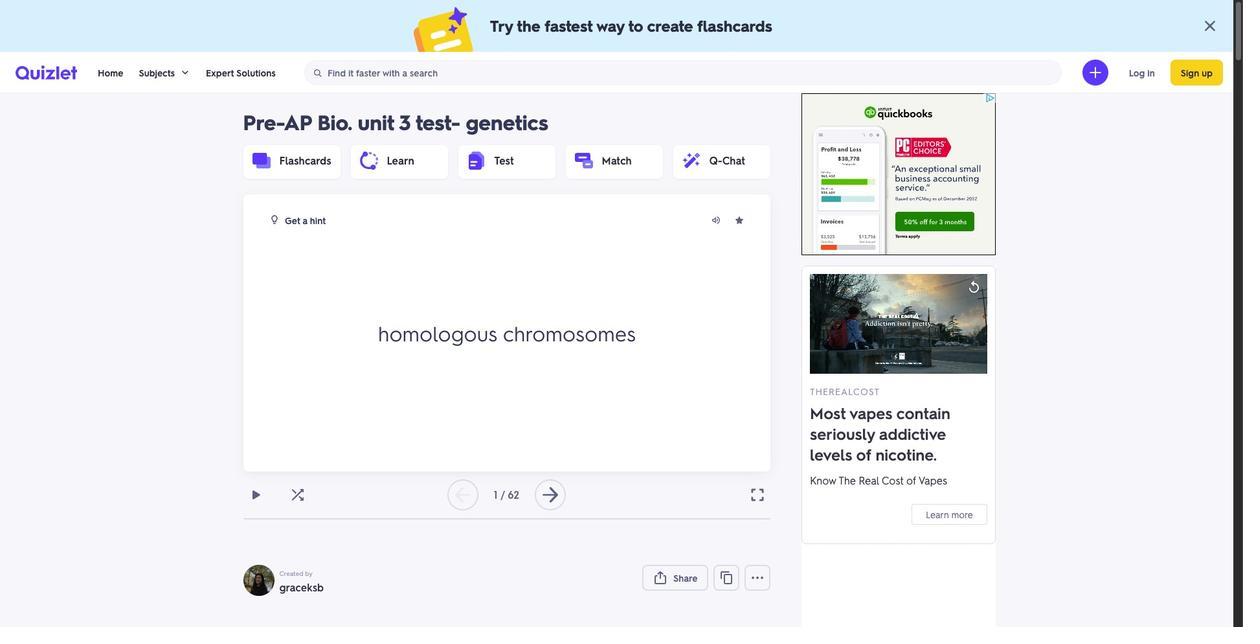 Task type: locate. For each thing, give the bounding box(es) containing it.
test
[[495, 154, 514, 167]]

1 vertical spatial advertisement region
[[802, 266, 996, 627]]

try the fastest way to create flashcards
[[491, 16, 773, 36]]

sign up
[[1182, 66, 1214, 78]]

expert solutions link
[[206, 52, 276, 93]]

q-chat
[[710, 154, 746, 167]]

flashcards
[[280, 154, 332, 167]]

1
[[494, 488, 498, 501]]

quizlet image
[[16, 65, 77, 80], [16, 66, 77, 80]]

star filled image
[[734, 215, 745, 225]]

lightbulb image
[[269, 214, 280, 225]]

homologous
[[378, 319, 497, 347]]

search image
[[313, 68, 323, 78]]

advertisement region
[[802, 93, 996, 255], [802, 266, 996, 627]]

unit
[[358, 108, 394, 135]]

1 advertisement region from the top
[[802, 93, 996, 255]]

subjects button
[[139, 52, 191, 93]]

0 vertical spatial advertisement region
[[802, 93, 996, 255]]

2 quizlet image from the top
[[16, 66, 77, 80]]

pre-ap bio. unit 3 test- genetics
[[243, 108, 549, 135]]

more horizontal image
[[750, 570, 766, 586]]

created by graceksb
[[280, 569, 324, 594]]

/
[[501, 488, 505, 501]]

to
[[629, 16, 644, 36]]

log
[[1130, 66, 1146, 78]]

in
[[1148, 66, 1156, 78]]

1 quizlet image from the top
[[16, 65, 77, 80]]

create
[[648, 16, 694, 36]]

Search field
[[305, 60, 1062, 85]]

created
[[280, 569, 304, 577]]

log in button
[[1119, 59, 1166, 85]]

hint
[[310, 214, 326, 226]]

subjects
[[139, 66, 175, 78]]

home
[[98, 66, 123, 78]]

homologous chromosomes
[[378, 319, 636, 347]]

by
[[305, 569, 313, 577]]

learn
[[387, 154, 414, 167]]

match
[[602, 154, 632, 167]]

ap
[[284, 108, 312, 135]]

log in
[[1130, 66, 1156, 78]]

fullscreen image
[[750, 487, 766, 503]]

get
[[285, 214, 300, 226]]

match link
[[602, 154, 632, 167]]

homologous chromosomes element
[[269, 231, 745, 435]]

None search field
[[304, 60, 1062, 85]]



Task type: describe. For each thing, give the bounding box(es) containing it.
3
[[399, 108, 411, 135]]

home link
[[98, 52, 123, 93]]

share button
[[643, 565, 708, 591]]

caret down image
[[180, 67, 191, 77]]

62
[[508, 488, 520, 501]]

up
[[1203, 66, 1214, 78]]

flashcards
[[698, 16, 773, 36]]

options element
[[643, 565, 771, 591]]

test-
[[416, 108, 461, 135]]

copy image
[[719, 570, 734, 586]]

test link
[[495, 154, 514, 167]]

pre-
[[243, 108, 284, 135]]

1 / 62
[[494, 488, 520, 501]]

arrow left image
[[453, 485, 473, 505]]

expert solutions
[[206, 66, 276, 78]]

shuffle image
[[290, 487, 305, 503]]

learn link
[[387, 154, 414, 167]]

graceksb link
[[280, 580, 329, 595]]

2 advertisement region from the top
[[802, 266, 996, 627]]

dismiss image
[[1203, 18, 1219, 34]]

bio.
[[318, 108, 353, 135]]

expert
[[206, 66, 234, 78]]

get a hint
[[285, 214, 326, 226]]

q-chat link
[[710, 154, 746, 167]]

chromosomes
[[503, 319, 636, 347]]

Search text field
[[328, 60, 1059, 85]]

a
[[302, 214, 307, 226]]

sign
[[1182, 66, 1200, 78]]

sound image
[[711, 215, 721, 225]]

share ios image
[[653, 570, 669, 586]]

fastest
[[545, 16, 593, 36]]

q-
[[710, 154, 723, 167]]

graceksb
[[280, 581, 324, 594]]

play image
[[248, 487, 264, 503]]

arrow right image
[[540, 485, 561, 505]]

sign up button
[[1171, 59, 1224, 85]]

flashcards link
[[280, 154, 332, 167]]

solutions
[[236, 66, 276, 78]]

profile picture image
[[243, 565, 274, 596]]

try
[[491, 16, 513, 36]]

way
[[597, 16, 625, 36]]

create image
[[1088, 64, 1104, 80]]

chat
[[723, 154, 746, 167]]

genetics
[[466, 108, 549, 135]]

share
[[674, 572, 698, 584]]

the
[[517, 16, 541, 36]]



Task type: vqa. For each thing, say whether or not it's contained in the screenshot.
Irwin,
no



